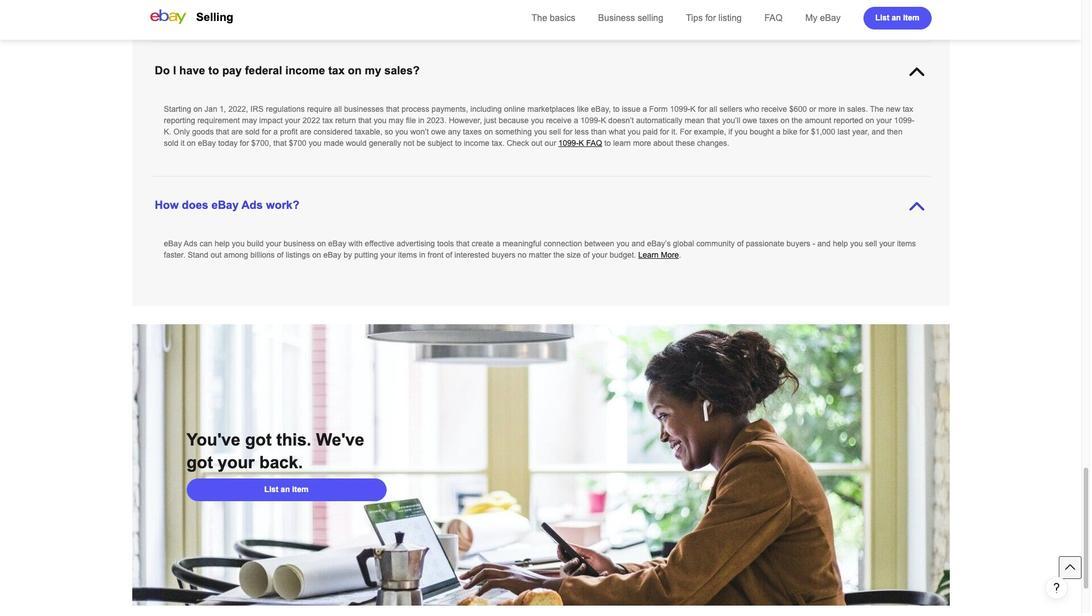 Task type: describe. For each thing, give the bounding box(es) containing it.
sales.
[[848, 105, 869, 114]]

confirm
[[195, 0, 221, 2]]

1 may from the left
[[242, 116, 257, 125]]

you right -
[[851, 239, 864, 248]]

online
[[504, 105, 526, 114]]

jan
[[205, 105, 217, 114]]

0 vertical spatial ads
[[242, 199, 263, 211]]

learn
[[614, 139, 631, 148]]

0 vertical spatial taxes
[[760, 116, 779, 125]]

1099- up the mean
[[670, 105, 691, 114]]

time.
[[491, 4, 508, 13]]

days.
[[782, 0, 801, 2]]

regulations
[[266, 105, 305, 114]]

work?
[[266, 199, 300, 211]]

tools
[[437, 239, 454, 248]]

0 vertical spatial buyers
[[787, 239, 811, 248]]

ads inside ebay ads can help you build your business on ebay with effective advertising tools that create a meaningful connection between you and ebay's global community of passionate buyers - and help you sell your items faster. stand out among billions of listings on ebay by putting your items in front of interested buyers no matter the size of your budget.
[[184, 239, 198, 248]]

my ebay
[[806, 13, 841, 23]]

my ebay link
[[806, 13, 841, 23]]

back.
[[260, 453, 303, 472]]

you up so
[[374, 116, 387, 125]]

account,
[[501, 0, 531, 2]]

0 vertical spatial in
[[839, 105, 846, 114]]

a left form
[[643, 105, 648, 114]]

among
[[224, 251, 248, 260]]

list an item for left list an item link
[[265, 485, 309, 494]]

stand
[[188, 251, 209, 260]]

between
[[585, 239, 615, 248]]

1 bank from the left
[[482, 0, 499, 2]]

initiated,
[[865, 0, 895, 2]]

0 vertical spatial k
[[691, 105, 696, 114]]

front
[[428, 251, 444, 260]]

1 vertical spatial tax
[[903, 105, 914, 114]]

if
[[729, 127, 733, 136]]

a inside after we confirm the buyer's payment has been received, payouts are sent directly to your bank account, monday through friday (excluding bank holidays), within two business days. once a payout is initiated, funds are typically available within 1-3 business days depending on your bank's normal processing time.
[[825, 0, 829, 2]]

basics
[[550, 13, 576, 23]]

business selling link
[[599, 13, 664, 23]]

we've
[[316, 431, 365, 449]]

0 horizontal spatial owe
[[431, 127, 446, 136]]

available
[[208, 4, 240, 13]]

because
[[499, 116, 529, 125]]

our
[[545, 139, 557, 148]]

sell inside ebay ads can help you build your business on ebay with effective advertising tools that create a meaningful connection between you and ebay's global community of passionate buyers - and help you sell your items faster. stand out among billions of listings on ebay by putting your items in front of interested buyers no matter the size of your budget.
[[866, 239, 878, 248]]

1 horizontal spatial item
[[904, 13, 920, 22]]

sellers
[[720, 105, 743, 114]]

0 vertical spatial the
[[532, 13, 548, 23]]

1 vertical spatial items
[[398, 251, 417, 260]]

0 vertical spatial items
[[898, 239, 917, 248]]

putting
[[355, 251, 378, 260]]

advertising
[[397, 239, 435, 248]]

that inside ebay ads can help you build your business on ebay with effective advertising tools that create a meaningful connection between you and ebay's global community of passionate buyers - and help you sell your items faster. stand out among billions of listings on ebay by putting your items in front of interested buyers no matter the size of your budget.
[[457, 239, 470, 248]]

reported
[[834, 116, 864, 125]]

you've got this. we've got your back.
[[187, 431, 365, 472]]

0 horizontal spatial list
[[265, 485, 279, 494]]

days
[[312, 4, 328, 13]]

you've
[[187, 431, 241, 449]]

on up year,
[[866, 116, 875, 125]]

then
[[888, 127, 903, 136]]

and inside "starting on jan 1, 2022, irs regulations require all businesses that process payments, including online marketplaces like ebay, to issue a form 1099-k for all sellers who receive $600 or more in sales. the new tax reporting requirement may impact your 2022 tax return that you may file in 2023. however, just because you receive a 1099-k doesn't automatically mean that you'll owe taxes on the amount reported on your 1099- k. only goods that are sold for a profit are considered taxable, so you won't owe any taxes on something you sell for less than what you paid for it. for example, if you bought a bike for $1,000 last year, and then sold it on ebay today for $700, that $700 you made would generally not be subject to income tax. check out our"
[[872, 127, 886, 136]]

business inside ebay ads can help you build your business on ebay with effective advertising tools that create a meaningful connection between you and ebay's global community of passionate buyers - and help you sell your items faster. stand out among billions of listings on ebay by putting your items in front of interested buyers no matter the size of your budget.
[[284, 239, 315, 248]]

1 vertical spatial within
[[242, 4, 262, 13]]

how
[[155, 199, 179, 211]]

0 horizontal spatial receive
[[546, 116, 572, 125]]

not
[[404, 139, 415, 148]]

that down requirement
[[216, 127, 229, 136]]

for left the it.
[[660, 127, 670, 136]]

the inside "starting on jan 1, 2022, irs regulations require all businesses that process payments, including online marketplaces like ebay, to issue a form 1099-k for all sellers who receive $600 or more in sales. the new tax reporting requirement may impact your 2022 tax return that you may file in 2023. however, just because you receive a 1099-k doesn't automatically mean that you'll owe taxes on the amount reported on your 1099- k. only goods that are sold for a profit are considered taxable, so you won't owe any taxes on something you sell for less than what you paid for it. for example, if you bought a bike for $1,000 last year, and then sold it on ebay today for $700, that $700 you made would generally not be subject to income tax. check out our"
[[792, 116, 803, 125]]

you up budget.
[[617, 239, 630, 248]]

can
[[200, 239, 213, 248]]

1 horizontal spatial got
[[245, 431, 272, 449]]

starting on jan 1, 2022, irs regulations require all businesses that process payments, including online marketplaces like ebay, to issue a form 1099-k for all sellers who receive $600 or more in sales. the new tax reporting requirement may impact your 2022 tax return that you may file in 2023. however, just because you receive a 1099-k doesn't automatically mean that you'll owe taxes on the amount reported on your 1099- k. only goods that are sold for a profit are considered taxable, so you won't owe any taxes on something you sell for less than what you paid for it. for example, if you bought a bike for $1,000 last year, and then sold it on ebay today for $700, that $700 you made would generally not be subject to income tax. check out our
[[164, 105, 915, 148]]

to left pay
[[209, 64, 219, 77]]

subject
[[428, 139, 453, 148]]

1099-k faq to learn more about these changes.
[[559, 139, 730, 148]]

faq link
[[765, 13, 783, 23]]

the basics link
[[532, 13, 576, 23]]

out inside ebay ads can help you build your business on ebay with effective advertising tools that create a meaningful connection between you and ebay's global community of passionate buyers - and help you sell your items faster. stand out among billions of listings on ebay by putting your items in front of interested buyers no matter the size of your budget.
[[211, 251, 222, 260]]

0 vertical spatial sold
[[245, 127, 260, 136]]

you right if
[[735, 127, 748, 136]]

selling
[[196, 11, 234, 23]]

a up less
[[574, 116, 579, 125]]

mean
[[685, 116, 705, 125]]

business
[[599, 13, 636, 23]]

sell inside "starting on jan 1, 2022, irs regulations require all businesses that process payments, including online marketplaces like ebay, to issue a form 1099-k for all sellers who receive $600 or more in sales. the new tax reporting requirement may impact your 2022 tax return that you may file in 2023. however, just because you receive a 1099-k doesn't automatically mean that you'll owe taxes on the amount reported on your 1099- k. only goods that are sold for a profit are considered taxable, so you won't owe any taxes on something you sell for less than what you paid for it. for example, if you bought a bike for $1,000 last year, and then sold it on ebay today for $700, that $700 you made would generally not be subject to income tax. check out our"
[[550, 127, 561, 136]]

ebay up "by"
[[328, 239, 347, 248]]

2022
[[303, 116, 320, 125]]

businesses
[[344, 105, 384, 114]]

1099- down less
[[559, 139, 579, 148]]

for right today
[[240, 139, 249, 148]]

0 horizontal spatial more
[[634, 139, 652, 148]]

that left process
[[386, 105, 400, 114]]

bought
[[750, 127, 775, 136]]

learn more .
[[639, 251, 682, 260]]

1 horizontal spatial an
[[892, 13, 902, 22]]

received,
[[332, 0, 364, 2]]

only
[[174, 127, 190, 136]]

doesn't
[[609, 116, 634, 125]]

processing
[[450, 4, 489, 13]]

2 vertical spatial tax
[[323, 116, 333, 125]]

new
[[887, 105, 901, 114]]

list an item for the rightmost list an item link
[[876, 13, 920, 22]]

like
[[577, 105, 589, 114]]

payments,
[[432, 105, 469, 114]]

global
[[673, 239, 695, 248]]

1 vertical spatial business
[[278, 4, 309, 13]]

do
[[155, 64, 170, 77]]

passionate
[[746, 239, 785, 248]]

1 horizontal spatial receive
[[762, 105, 788, 114]]

selling
[[638, 13, 664, 23]]

on down just at left
[[485, 127, 493, 136]]

payouts
[[367, 0, 394, 2]]

you up 1099-k faq to learn more about these changes.
[[628, 127, 641, 136]]

to inside after we confirm the buyer's payment has been received, payouts are sent directly to your bank account, monday through friday (excluding bank holidays), within two business days. once a payout is initiated, funds are typically available within 1-3 business days depending on your bank's normal processing time.
[[455, 0, 462, 2]]

a left the bike
[[777, 127, 781, 136]]

generally
[[369, 139, 401, 148]]

bank's
[[399, 4, 421, 13]]

on inside after we confirm the buyer's payment has been received, payouts are sent directly to your bank account, monday through friday (excluding bank holidays), within two business days. once a payout is initiated, funds are typically available within 1-3 business days depending on your bank's normal processing time.
[[370, 4, 379, 13]]

sales?
[[385, 64, 420, 77]]

to left learn
[[605, 139, 611, 148]]

1 vertical spatial got
[[187, 453, 213, 472]]

less
[[575, 127, 589, 136]]

1 vertical spatial buyers
[[492, 251, 516, 260]]

a down impact
[[274, 127, 278, 136]]

form
[[650, 105, 668, 114]]

or
[[810, 105, 817, 114]]

ebay right 'does'
[[212, 199, 239, 211]]

2 help from the left
[[834, 239, 849, 248]]

matter
[[529, 251, 552, 260]]

0 horizontal spatial faq
[[587, 139, 603, 148]]

2 all from the left
[[710, 105, 718, 114]]

however,
[[449, 116, 482, 125]]

1 horizontal spatial and
[[818, 239, 831, 248]]

example,
[[695, 127, 727, 136]]

1 vertical spatial an
[[281, 485, 290, 494]]

in inside ebay ads can help you build your business on ebay with effective advertising tools that create a meaningful connection between you and ebay's global community of passionate buyers - and help you sell your items faster. stand out among billions of listings on ebay by putting your items in front of interested buyers no matter the size of your budget.
[[419, 251, 426, 260]]

tax.
[[492, 139, 505, 148]]

that down businesses
[[358, 116, 372, 125]]

1 horizontal spatial owe
[[743, 116, 758, 125]]

last
[[838, 127, 851, 136]]

size
[[567, 251, 581, 260]]

1 all from the left
[[334, 105, 342, 114]]

this.
[[277, 431, 312, 449]]

faster.
[[164, 251, 186, 260]]

listing
[[719, 13, 742, 23]]

0 vertical spatial tax
[[328, 64, 345, 77]]



Task type: locate. For each thing, give the bounding box(es) containing it.
0 vertical spatial more
[[819, 105, 837, 114]]

list an item link down the "funds"
[[864, 7, 932, 30]]

0 vertical spatial list an item link
[[864, 7, 932, 30]]

considered
[[314, 127, 353, 136]]

0 horizontal spatial an
[[281, 485, 290, 494]]

in up reported
[[839, 105, 846, 114]]

0 horizontal spatial items
[[398, 251, 417, 260]]

1 horizontal spatial list
[[876, 13, 890, 22]]

1 vertical spatial receive
[[546, 116, 572, 125]]

1099- down like
[[581, 116, 601, 125]]

after we confirm the buyer's payment has been received, payouts are sent directly to your bank account, monday through friday (excluding bank holidays), within two business days. once a payout is initiated, funds are typically available within 1-3 business days depending on your bank's normal processing time.
[[164, 0, 917, 13]]

on left jan
[[194, 105, 202, 114]]

and up learn
[[632, 239, 645, 248]]

i
[[173, 64, 176, 77]]

paid
[[643, 127, 658, 136]]

what
[[609, 127, 626, 136]]

list
[[876, 13, 890, 22], [265, 485, 279, 494]]

of down tools
[[446, 251, 453, 260]]

all left "sellers"
[[710, 105, 718, 114]]

no
[[518, 251, 527, 260]]

been
[[312, 0, 330, 2]]

it
[[181, 139, 185, 148]]

require
[[307, 105, 332, 114]]

0 vertical spatial faq
[[765, 13, 783, 23]]

1 horizontal spatial the
[[554, 251, 565, 260]]

0 horizontal spatial income
[[286, 64, 325, 77]]

1 horizontal spatial taxes
[[760, 116, 779, 125]]

1 horizontal spatial list an item link
[[864, 7, 932, 30]]

taxes down however, on the top
[[463, 127, 482, 136]]

1 vertical spatial income
[[464, 139, 490, 148]]

payout
[[831, 0, 855, 2]]

2 horizontal spatial the
[[792, 116, 803, 125]]

1 horizontal spatial k
[[601, 116, 607, 125]]

that down profit
[[274, 139, 287, 148]]

to up processing
[[455, 0, 462, 2]]

0 vertical spatial business
[[749, 0, 780, 2]]

1 vertical spatial the
[[792, 116, 803, 125]]

1 vertical spatial sold
[[164, 139, 179, 148]]

once
[[803, 0, 822, 2]]

ebay down goods
[[198, 139, 216, 148]]

list down back.
[[265, 485, 279, 494]]

1 horizontal spatial items
[[898, 239, 917, 248]]

2 vertical spatial in
[[419, 251, 426, 260]]

may up so
[[389, 116, 404, 125]]

amount
[[806, 116, 832, 125]]

2 may from the left
[[389, 116, 404, 125]]

list an item down back.
[[265, 485, 309, 494]]

on left with
[[317, 239, 326, 248]]

a inside ebay ads can help you build your business on ebay with effective advertising tools that create a meaningful connection between you and ebay's global community of passionate buyers - and help you sell your items faster. stand out among billions of listings on ebay by putting your items in front of interested buyers no matter the size of your budget.
[[496, 239, 501, 248]]

0 horizontal spatial the
[[224, 0, 235, 2]]

$1,000
[[812, 127, 836, 136]]

changes.
[[698, 139, 730, 148]]

pay
[[222, 64, 242, 77]]

sent
[[410, 0, 425, 2]]

the inside after we confirm the buyer's payment has been received, payouts are sent directly to your bank account, monday through friday (excluding bank holidays), within two business days. once a payout is initiated, funds are typically available within 1-3 business days depending on your bank's normal processing time.
[[224, 0, 235, 2]]

owe down 2023.
[[431, 127, 446, 136]]

to down 'any'
[[455, 139, 462, 148]]

0 horizontal spatial help
[[215, 239, 230, 248]]

sold
[[245, 127, 260, 136], [164, 139, 179, 148]]

2 bank from the left
[[656, 0, 673, 2]]

bank up "selling"
[[656, 0, 673, 2]]

ebay inside "starting on jan 1, 2022, irs regulations require all businesses that process payments, including online marketplaces like ebay, to issue a form 1099-k for all sellers who receive $600 or more in sales. the new tax reporting requirement may impact your 2022 tax return that you may file in 2023. however, just because you receive a 1099-k doesn't automatically mean that you'll owe taxes on the amount reported on your 1099- k. only goods that are sold for a profit are considered taxable, so you won't owe any taxes on something you sell for less than what you paid for it. for example, if you bought a bike for $1,000 last year, and then sold it on ebay today for $700, that $700 you made would generally not be subject to income tax. check out our"
[[198, 139, 216, 148]]

1 vertical spatial the
[[871, 105, 884, 114]]

$700
[[289, 139, 307, 148]]

ads left work?
[[242, 199, 263, 211]]

create
[[472, 239, 494, 248]]

connection
[[544, 239, 583, 248]]

you up our
[[534, 127, 547, 136]]

item
[[904, 13, 920, 22], [292, 485, 309, 494]]

ebay right my
[[821, 13, 841, 23]]

1 horizontal spatial income
[[464, 139, 490, 148]]

0 vertical spatial list an item
[[876, 13, 920, 22]]

0 vertical spatial the
[[224, 0, 235, 2]]

1 horizontal spatial ads
[[242, 199, 263, 211]]

for down impact
[[262, 127, 271, 136]]

year,
[[853, 127, 870, 136]]

just
[[484, 116, 497, 125]]

we
[[183, 0, 193, 2]]

of right community
[[738, 239, 744, 248]]

0 vertical spatial within
[[712, 0, 732, 2]]

1 horizontal spatial more
[[819, 105, 837, 114]]

0 horizontal spatial may
[[242, 116, 257, 125]]

tips
[[687, 13, 703, 23]]

1099- up then
[[895, 116, 915, 125]]

2022,
[[228, 105, 248, 114]]

income inside "starting on jan 1, 2022, irs regulations require all businesses that process payments, including online marketplaces like ebay, to issue a form 1099-k for all sellers who receive $600 or more in sales. the new tax reporting requirement may impact your 2022 tax return that you may file in 2023. however, just because you receive a 1099-k doesn't automatically mean that you'll owe taxes on the amount reported on your 1099- k. only goods that are sold for a profit are considered taxable, so you won't owe any taxes on something you sell for less than what you paid for it. for example, if you bought a bike for $1,000 last year, and then sold it on ebay today for $700, that $700 you made would generally not be subject to income tax. check out our"
[[464, 139, 490, 148]]

help
[[215, 239, 230, 248], [834, 239, 849, 248]]

more inside "starting on jan 1, 2022, irs regulations require all businesses that process payments, including online marketplaces like ebay, to issue a form 1099-k for all sellers who receive $600 or more in sales. the new tax reporting requirement may impact your 2022 tax return that you may file in 2023. however, just because you receive a 1099-k doesn't automatically mean that you'll owe taxes on the amount reported on your 1099- k. only goods that are sold for a profit are considered taxable, so you won't owe any taxes on something you sell for less than what you paid for it. for example, if you bought a bike for $1,000 last year, and then sold it on ebay today for $700, that $700 you made would generally not be subject to income tax. check out our"
[[819, 105, 837, 114]]

ebay up faster.
[[164, 239, 182, 248]]

faq down days.
[[765, 13, 783, 23]]

k.
[[164, 127, 171, 136]]

1 vertical spatial taxes
[[463, 127, 482, 136]]

1 horizontal spatial sold
[[245, 127, 260, 136]]

within up the tips for listing link
[[712, 0, 732, 2]]

it.
[[672, 127, 678, 136]]

within
[[712, 0, 732, 2], [242, 4, 262, 13]]

items
[[898, 239, 917, 248], [398, 251, 417, 260]]

owe down who
[[743, 116, 758, 125]]

list down initiated,
[[876, 13, 890, 22]]

2 horizontal spatial k
[[691, 105, 696, 114]]

0 vertical spatial an
[[892, 13, 902, 22]]

1 vertical spatial sell
[[866, 239, 878, 248]]

something
[[496, 127, 532, 136]]

typically
[[178, 4, 206, 13]]

0 horizontal spatial item
[[292, 485, 309, 494]]

my
[[806, 13, 818, 23]]

1 help from the left
[[215, 239, 230, 248]]

you'll
[[723, 116, 741, 125]]

taxable,
[[355, 127, 383, 136]]

help right -
[[834, 239, 849, 248]]

does
[[182, 199, 209, 211]]

business up faq link
[[749, 0, 780, 2]]

profit
[[280, 127, 298, 136]]

tax left the my
[[328, 64, 345, 77]]

of left listings
[[277, 251, 284, 260]]

(excluding
[[617, 0, 654, 2]]

2 horizontal spatial and
[[872, 127, 886, 136]]

you right so
[[396, 127, 408, 136]]

0 vertical spatial owe
[[743, 116, 758, 125]]

for right the bike
[[800, 127, 810, 136]]

0 horizontal spatial ads
[[184, 239, 198, 248]]

out inside "starting on jan 1, 2022, irs regulations require all businesses that process payments, including online marketplaces like ebay, to issue a form 1099-k for all sellers who receive $600 or more in sales. the new tax reporting requirement may impact your 2022 tax return that you may file in 2023. however, just because you receive a 1099-k doesn't automatically mean that you'll owe taxes on the amount reported on your 1099- k. only goods that are sold for a profit are considered taxable, so you won't owe any taxes on something you sell for less than what you paid for it. for example, if you bought a bike for $1,000 last year, and then sold it on ebay today for $700, that $700 you made would generally not be subject to income tax. check out our"
[[532, 139, 543, 148]]

that up interested
[[457, 239, 470, 248]]

help, opens dialogs image
[[1052, 583, 1063, 594]]

a right create
[[496, 239, 501, 248]]

the inside ebay ads can help you build your business on ebay with effective advertising tools that create a meaningful connection between you and ebay's global community of passionate buyers - and help you sell your items faster. stand out among billions of listings on ebay by putting your items in front of interested buyers no matter the size of your budget.
[[554, 251, 565, 260]]

are up today
[[232, 127, 243, 136]]

list an item down the "funds"
[[876, 13, 920, 22]]

directly
[[428, 0, 453, 2]]

that
[[386, 105, 400, 114], [358, 116, 372, 125], [707, 116, 721, 125], [216, 127, 229, 136], [274, 139, 287, 148], [457, 239, 470, 248]]

out left our
[[532, 139, 543, 148]]

do i have to pay federal income tax on my sales?
[[155, 64, 420, 77]]

k down less
[[579, 139, 584, 148]]

you down marketplaces
[[531, 116, 544, 125]]

0 horizontal spatial buyers
[[492, 251, 516, 260]]

1 horizontal spatial bank
[[656, 0, 673, 2]]

tips for listing
[[687, 13, 742, 23]]

check
[[507, 139, 530, 148]]

sold up $700,
[[245, 127, 260, 136]]

on down payouts
[[370, 4, 379, 13]]

faq down than
[[587, 139, 603, 148]]

return
[[335, 116, 356, 125]]

on left the my
[[348, 64, 362, 77]]

1 vertical spatial ads
[[184, 239, 198, 248]]

on up the bike
[[781, 116, 790, 125]]

-
[[813, 239, 816, 248]]

k
[[691, 105, 696, 114], [601, 116, 607, 125], [579, 139, 584, 148]]

in down advertising
[[419, 251, 426, 260]]

2 vertical spatial business
[[284, 239, 315, 248]]

file
[[406, 116, 416, 125]]

0 horizontal spatial taxes
[[463, 127, 482, 136]]

k down ebay,
[[601, 116, 607, 125]]

0 horizontal spatial k
[[579, 139, 584, 148]]

bike
[[783, 127, 798, 136]]

the down $600
[[792, 116, 803, 125]]

income up the "require" on the top left
[[286, 64, 325, 77]]

1 horizontal spatial sell
[[866, 239, 878, 248]]

business down has
[[278, 4, 309, 13]]

receive right who
[[762, 105, 788, 114]]

made
[[324, 139, 344, 148]]

of right size at the top right of the page
[[584, 251, 590, 260]]

these
[[676, 139, 695, 148]]

you up among
[[232, 239, 245, 248]]

the down connection
[[554, 251, 565, 260]]

the inside "starting on jan 1, 2022, irs regulations require all businesses that process payments, including online marketplaces like ebay, to issue a form 1099-k for all sellers who receive $600 or more in sales. the new tax reporting requirement may impact your 2022 tax return that you may file in 2023. however, just because you receive a 1099-k doesn't automatically mean that you'll owe taxes on the amount reported on your 1099- k. only goods that are sold for a profit are considered taxable, so you won't owe any taxes on something you sell for less than what you paid for it. for example, if you bought a bike for $1,000 last year, and then sold it on ebay today for $700, that $700 you made would generally not be subject to income tax. check out our"
[[871, 105, 884, 114]]

buyers left -
[[787, 239, 811, 248]]

won't
[[411, 127, 429, 136]]

a right once
[[825, 0, 829, 2]]

business up listings
[[284, 239, 315, 248]]

1 vertical spatial in
[[419, 116, 425, 125]]

starting
[[164, 105, 191, 114]]

bank
[[482, 0, 499, 2], [656, 0, 673, 2]]

any
[[448, 127, 461, 136]]

1 horizontal spatial buyers
[[787, 239, 811, 248]]

with
[[349, 239, 363, 248]]

friday
[[593, 0, 615, 2]]

for up the mean
[[698, 105, 708, 114]]

are down 2022
[[300, 127, 312, 136]]

0 horizontal spatial sold
[[164, 139, 179, 148]]

0 horizontal spatial got
[[187, 453, 213, 472]]

0 horizontal spatial and
[[632, 239, 645, 248]]

and right -
[[818, 239, 831, 248]]

community
[[697, 239, 735, 248]]

has
[[297, 0, 310, 2]]

0 horizontal spatial list an item
[[265, 485, 309, 494]]

and
[[872, 127, 886, 136], [632, 239, 645, 248], [818, 239, 831, 248]]

on right listings
[[312, 251, 321, 260]]

irs
[[251, 105, 264, 114]]

may down irs
[[242, 116, 257, 125]]

2 vertical spatial the
[[554, 251, 565, 260]]

tax right new
[[903, 105, 914, 114]]

k up the mean
[[691, 105, 696, 114]]

buyers left no
[[492, 251, 516, 260]]

be
[[417, 139, 426, 148]]

1 horizontal spatial the
[[871, 105, 884, 114]]

$700,
[[251, 139, 271, 148]]

requirement
[[198, 116, 240, 125]]

1 horizontal spatial help
[[834, 239, 849, 248]]

0 horizontal spatial bank
[[482, 0, 499, 2]]

0 vertical spatial item
[[904, 13, 920, 22]]

1 vertical spatial faq
[[587, 139, 603, 148]]

item down the "funds"
[[904, 13, 920, 22]]

goods
[[192, 127, 214, 136]]

sell
[[550, 127, 561, 136], [866, 239, 878, 248]]

to up doesn't
[[613, 105, 620, 114]]

1 vertical spatial list an item
[[265, 485, 309, 494]]

budget.
[[610, 251, 637, 260]]

are down after at the left top
[[164, 4, 175, 13]]

1 vertical spatial list
[[265, 485, 279, 494]]

1 horizontal spatial may
[[389, 116, 404, 125]]

got down you've
[[187, 453, 213, 472]]

issue
[[622, 105, 641, 114]]

0 vertical spatial income
[[286, 64, 325, 77]]

more down paid
[[634, 139, 652, 148]]

who
[[745, 105, 760, 114]]

income left tax.
[[464, 139, 490, 148]]

ebay's
[[648, 239, 671, 248]]

an down the "funds"
[[892, 13, 902, 22]]

through
[[564, 0, 591, 2]]

got
[[245, 431, 272, 449], [187, 453, 213, 472]]

process
[[402, 105, 430, 114]]

for
[[706, 13, 717, 23], [698, 105, 708, 114], [262, 127, 271, 136], [564, 127, 573, 136], [660, 127, 670, 136], [800, 127, 810, 136], [240, 139, 249, 148]]

1 vertical spatial out
[[211, 251, 222, 260]]

business selling
[[599, 13, 664, 23]]

list an item link down back.
[[187, 479, 387, 502]]

0 horizontal spatial the
[[532, 13, 548, 23]]

0 horizontal spatial list an item link
[[187, 479, 387, 502]]

1 horizontal spatial all
[[710, 105, 718, 114]]

1 vertical spatial more
[[634, 139, 652, 148]]

for left less
[[564, 127, 573, 136]]

you right $700
[[309, 139, 322, 148]]

1 vertical spatial list an item link
[[187, 479, 387, 502]]

got up back.
[[245, 431, 272, 449]]

receive
[[762, 105, 788, 114], [546, 116, 572, 125]]

0 vertical spatial list
[[876, 13, 890, 22]]

your inside "you've got this. we've got your back."
[[218, 453, 255, 472]]

3
[[271, 4, 276, 13]]

0 vertical spatial sell
[[550, 127, 561, 136]]

are up bank's
[[397, 0, 408, 2]]

1 vertical spatial item
[[292, 485, 309, 494]]

0 vertical spatial receive
[[762, 105, 788, 114]]

normal
[[424, 4, 448, 13]]

2 vertical spatial k
[[579, 139, 584, 148]]

0 horizontal spatial within
[[242, 4, 262, 13]]

ebay
[[821, 13, 841, 23], [198, 139, 216, 148], [212, 199, 239, 211], [164, 239, 182, 248], [328, 239, 347, 248], [324, 251, 342, 260]]

that up example,
[[707, 116, 721, 125]]

0 horizontal spatial out
[[211, 251, 222, 260]]

all
[[334, 105, 342, 114], [710, 105, 718, 114]]

ebay left "by"
[[324, 251, 342, 260]]

to
[[455, 0, 462, 2], [209, 64, 219, 77], [613, 105, 620, 114], [455, 139, 462, 148], [605, 139, 611, 148]]

1 horizontal spatial out
[[532, 139, 543, 148]]

help right can
[[215, 239, 230, 248]]

1 horizontal spatial faq
[[765, 13, 783, 23]]

your
[[464, 0, 479, 2], [381, 4, 397, 13], [285, 116, 301, 125], [877, 116, 893, 125], [266, 239, 282, 248], [880, 239, 895, 248], [381, 251, 396, 260], [592, 251, 608, 260], [218, 453, 255, 472]]

on right it
[[187, 139, 196, 148]]

1 vertical spatial owe
[[431, 127, 446, 136]]

ads up stand in the left top of the page
[[184, 239, 198, 248]]

1 horizontal spatial list an item
[[876, 13, 920, 22]]

for right tips on the top of page
[[706, 13, 717, 23]]

the left new
[[871, 105, 884, 114]]



Task type: vqa. For each thing, say whether or not it's contained in the screenshot.
'HOW DOES EBAY ADS WORK?'
yes



